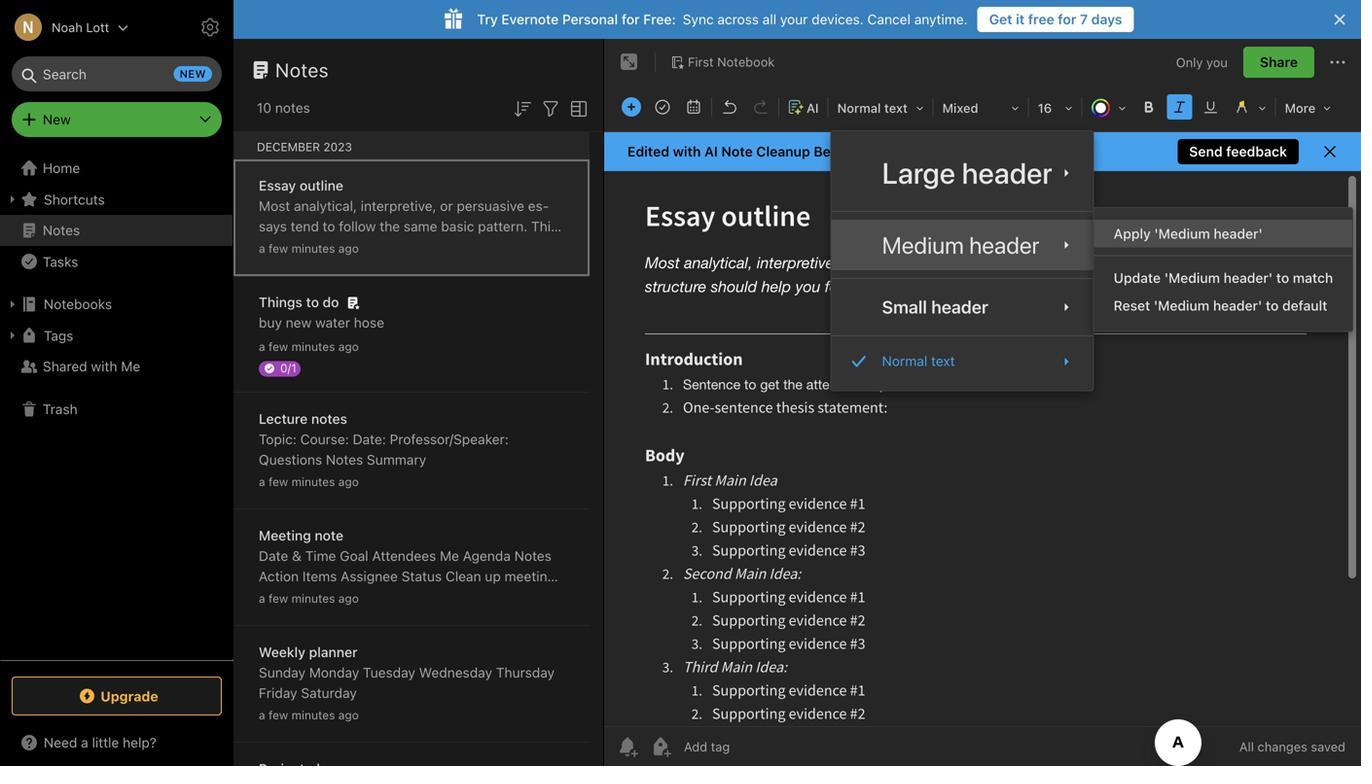 Task type: locate. For each thing, give the bounding box(es) containing it.
normal text
[[837, 101, 908, 115], [882, 353, 955, 369]]

ai up beta.
[[807, 101, 819, 115]]

a few minutes ago down "buy new water hose"
[[259, 340, 359, 354]]

1 vertical spatial normal
[[882, 353, 928, 369]]

few down questions
[[269, 475, 288, 489]]

0 horizontal spatial me
[[121, 359, 140, 375]]

2 a few minutes ago from the top
[[259, 340, 359, 354]]

1 minutes from the top
[[292, 242, 335, 255]]

0 horizontal spatial new
[[180, 68, 206, 80]]

first notebook
[[688, 55, 775, 69]]

planner
[[309, 645, 358, 661]]

3 minutes from the top
[[292, 475, 335, 489]]

2 vertical spatial header
[[931, 297, 989, 318]]

'medium for apply
[[1155, 226, 1210, 242]]

with right edited
[[673, 144, 701, 160]]

ago down assignee
[[338, 592, 359, 606]]

minutes
[[292, 242, 335, 255], [292, 340, 335, 354], [292, 475, 335, 489], [292, 592, 335, 606], [292, 709, 335, 722]]

tags button
[[0, 320, 233, 351]]

1 a few minutes ago from the top
[[259, 242, 359, 255]]

0 horizontal spatial for
[[312, 259, 329, 275]]

a few minutes ago for most analytical, interpretive, or persuasive es says tend to follow the same basic pattern. this structure should help you formulate effective outlines for most ...
[[259, 242, 359, 255]]

1 horizontal spatial new
[[286, 315, 312, 331]]

0 vertical spatial text
[[884, 101, 908, 115]]

small
[[882, 297, 927, 318]]

1 vertical spatial text
[[931, 353, 955, 369]]

normal up you
[[837, 101, 881, 115]]

try evernote personal for free: sync across all your devices. cancel anytime.
[[477, 11, 968, 27]]

beta.
[[814, 144, 848, 160]]

More actions field
[[1326, 47, 1350, 78]]

header down font family 'field'
[[962, 156, 1053, 190]]

1 vertical spatial [object object] field
[[832, 220, 1093, 271]]

header' down update 'medium header' to match
[[1213, 298, 1262, 314]]

notebook
[[717, 55, 775, 69]]

new button
[[12, 102, 222, 137]]

2 ago from the top
[[338, 340, 359, 354]]

3 few from the top
[[269, 475, 288, 489]]

1 vertical spatial new
[[286, 315, 312, 331]]

evernote
[[501, 11, 559, 27]]

changes down font family 'field'
[[947, 144, 1000, 160]]

goal
[[340, 548, 368, 564]]

large header link
[[832, 143, 1093, 203]]

noah
[[52, 20, 83, 35]]

normal text inside normal text field
[[837, 101, 908, 115]]

expand tags image
[[5, 328, 20, 343]]

2 minutes from the top
[[292, 340, 335, 354]]

apply 'medium header'
[[1114, 226, 1263, 242]]

with for ai
[[673, 144, 701, 160]]

ago down date:
[[338, 475, 359, 489]]

a few minutes ago
[[259, 242, 359, 255], [259, 340, 359, 354], [259, 475, 359, 489], [259, 592, 359, 606]]

to inside most analytical, interpretive, or persuasive es says tend to follow the same basic pattern. this structure should help you formulate effective outlines for most ...
[[323, 218, 335, 235]]

1 vertical spatial normal text
[[882, 353, 955, 369]]

[object object] field containing medium header
[[832, 220, 1093, 271]]

few down friday
[[269, 709, 288, 722]]

new down 'things to do'
[[286, 315, 312, 331]]

help?
[[123, 735, 157, 751]]

with
[[673, 144, 701, 160], [1004, 144, 1030, 160], [91, 359, 117, 375]]

header for large header
[[962, 156, 1053, 190]]

1 horizontal spatial send
[[1189, 144, 1223, 160]]

4 a few minutes ago from the top
[[259, 592, 359, 606]]

minutes down "buy new water hose"
[[292, 340, 335, 354]]

minutes down items
[[292, 592, 335, 606]]

[object Object] field
[[832, 143, 1093, 203], [832, 220, 1093, 271], [832, 345, 1093, 379]]

'medium inside menu item
[[1155, 226, 1210, 242]]

monday
[[309, 665, 359, 681]]

3 [object object] field from the top
[[832, 345, 1093, 379]]

and
[[451, 589, 474, 605]]

1 vertical spatial me
[[440, 548, 459, 564]]

notes
[[275, 58, 329, 81], [43, 222, 80, 238], [326, 452, 363, 468], [514, 548, 552, 564]]

minutes down 'saturday'
[[292, 709, 335, 722]]

ago inside weekly planner sunday monday tuesday wednesday thursday friday saturday a few minutes ago
[[338, 709, 359, 722]]

header' up update 'medium header' to match
[[1214, 226, 1263, 242]]

expand note image
[[618, 51, 641, 74]]

you
[[1207, 55, 1228, 69], [396, 239, 419, 255]]

ago for most analytical, interpretive, or persuasive es says tend to follow the same basic pattern. this structure should help you formulate effective outlines for most ...
[[338, 242, 359, 255]]

[object Object] field
[[832, 287, 1093, 328]]

meeting
[[259, 528, 311, 544]]

[object object] field up small header link
[[832, 220, 1093, 271]]

0 vertical spatial changes
[[947, 144, 1000, 160]]

1 vertical spatial meeting
[[358, 589, 409, 605]]

for left free:
[[622, 11, 640, 27]]

1 vertical spatial 'medium
[[1165, 270, 1220, 286]]

ai left note at the top
[[705, 144, 718, 160]]

a few minutes ago down items
[[259, 592, 359, 606]]

agenda
[[463, 548, 511, 564]]

for inside most analytical, interpretive, or persuasive es says tend to follow the same basic pattern. this structure should help you formulate effective outlines for most ...
[[312, 259, 329, 275]]

0 vertical spatial meeting
[[505, 569, 556, 585]]

get it free for 7 days
[[989, 11, 1122, 27]]

minutes down questions
[[292, 475, 335, 489]]

1 horizontal spatial me
[[440, 548, 459, 564]]

0 vertical spatial send
[[1189, 144, 1223, 160]]

0 vertical spatial ai
[[807, 101, 819, 115]]

minutes for most analytical, interpretive, or persuasive es says tend to follow the same basic pattern. this structure should help you formulate effective outlines for most ...
[[292, 242, 335, 255]]

click to collapse image
[[226, 731, 241, 754]]

minutes down tend
[[292, 242, 335, 255]]

it
[[1016, 11, 1025, 27]]

Add tag field
[[682, 739, 828, 756]]

header up small header link
[[969, 232, 1040, 259]]

few
[[269, 242, 288, 255], [269, 340, 288, 354], [269, 475, 288, 489], [269, 592, 288, 606], [269, 709, 288, 722]]

notes right 10
[[275, 100, 310, 116]]

new down settings image
[[180, 68, 206, 80]]

outlines
[[259, 259, 308, 275]]

notes inside 'topic: course: date: professor/speaker: questions notes summary'
[[326, 452, 363, 468]]

summary
[[367, 452, 426, 468]]

for left most
[[312, 259, 329, 275]]

header inside 'link'
[[962, 156, 1053, 190]]

[object object] field down mixed
[[832, 143, 1093, 203]]

structure
[[259, 239, 316, 255]]

5 few from the top
[[269, 709, 288, 722]]

small header
[[882, 297, 989, 318]]

1 horizontal spatial ai
[[807, 101, 819, 115]]

december 2023
[[257, 140, 352, 154]]

0 horizontal spatial normal
[[837, 101, 881, 115]]

for
[[622, 11, 640, 27], [1058, 11, 1077, 27], [312, 259, 329, 275]]

2 vertical spatial 'medium
[[1154, 298, 1210, 314]]

should
[[320, 239, 362, 255]]

dropdown list menu
[[832, 143, 1093, 379], [1094, 220, 1353, 320]]

for inside button
[[1058, 11, 1077, 27]]

3 ago from the top
[[338, 475, 359, 489]]

Note Editor text field
[[604, 171, 1361, 727]]

changes
[[947, 144, 1000, 160], [1258, 740, 1308, 755]]

4 ago from the top
[[338, 592, 359, 606]]

1 vertical spatial header
[[969, 232, 1040, 259]]

tree
[[0, 153, 234, 660]]

0 horizontal spatial dropdown list menu
[[832, 143, 1093, 379]]

'medium for update
[[1165, 270, 1220, 286]]

2 vertical spatial header'
[[1213, 298, 1262, 314]]

0 horizontal spatial text
[[884, 101, 908, 115]]

reset 'medium header' to default link
[[1094, 292, 1353, 320]]

5 ago from the top
[[338, 709, 359, 722]]

header' up 'reset 'medium header' to default' link on the top
[[1224, 270, 1273, 286]]

medium header link
[[832, 220, 1093, 271]]

medium header menu item
[[832, 220, 1093, 271]]

text up can
[[884, 101, 908, 115]]

send inside meeting note date & time goal attendees me agenda notes action items assignee status clean up meeting notes send out meeting notes and action items
[[298, 589, 330, 605]]

more actions image
[[1326, 51, 1350, 74]]

1 horizontal spatial meeting
[[505, 569, 556, 585]]

me up clean
[[440, 548, 459, 564]]

0 vertical spatial me
[[121, 359, 140, 375]]

changes right all
[[1258, 740, 1308, 755]]

new search field
[[25, 56, 212, 91]]

1 horizontal spatial for
[[622, 11, 640, 27]]

[object object] field down small header field
[[832, 345, 1093, 379]]

4 minutes from the top
[[292, 592, 335, 606]]

2 vertical spatial [object object] field
[[832, 345, 1093, 379]]

0 vertical spatial new
[[180, 68, 206, 80]]

text down small header
[[931, 353, 955, 369]]

normal text up you
[[837, 101, 908, 115]]

1 horizontal spatial changes
[[1258, 740, 1308, 755]]

notes down course:
[[326, 452, 363, 468]]

header'
[[1214, 226, 1263, 242], [1224, 270, 1273, 286], [1213, 298, 1262, 314]]

a few minutes ago down questions
[[259, 475, 359, 489]]

16
[[1038, 101, 1052, 115]]

2 [object object] field from the top
[[832, 220, 1093, 271]]

notes down status
[[412, 589, 447, 605]]

1 horizontal spatial you
[[1207, 55, 1228, 69]]

'medium right reset
[[1154, 298, 1210, 314]]

to down analytical,
[[323, 218, 335, 235]]

meeting
[[505, 569, 556, 585], [358, 589, 409, 605]]

few for topic: course: date: professor/speaker: questions notes summary
[[269, 475, 288, 489]]

1 [object object] field from the top
[[832, 143, 1093, 203]]

header' for match
[[1224, 270, 1273, 286]]

large
[[882, 156, 956, 190]]

normal text down small at the right top of page
[[882, 353, 955, 369]]

dropdown list menu containing large header
[[832, 143, 1093, 379]]

get it free for 7 days button
[[978, 7, 1134, 32]]

a few minutes ago down tend
[[259, 242, 359, 255]]

notes link
[[0, 215, 233, 246]]

3 a few minutes ago from the top
[[259, 475, 359, 489]]

1 horizontal spatial dropdown list menu
[[1094, 220, 1353, 320]]

header
[[962, 156, 1053, 190], [969, 232, 1040, 259], [931, 297, 989, 318]]

5 minutes from the top
[[292, 709, 335, 722]]

Heading level field
[[831, 93, 931, 122]]

attendees
[[372, 548, 436, 564]]

a up outlines
[[259, 242, 265, 255]]

normal down small at the right top of page
[[882, 353, 928, 369]]

need a little help?
[[44, 735, 157, 751]]

revert
[[906, 144, 943, 160]]

notes up tasks
[[43, 222, 80, 238]]

with for me
[[91, 359, 117, 375]]

1 vertical spatial header'
[[1224, 270, 1273, 286]]

a inside field
[[81, 735, 88, 751]]

home link
[[0, 153, 234, 184]]

for left 7
[[1058, 11, 1077, 27]]

notes inside meeting note date & time goal attendees me agenda notes action items assignee status clean up meeting notes send out meeting notes and action items
[[514, 548, 552, 564]]

meeting down assignee
[[358, 589, 409, 605]]

1 ago from the top
[[338, 242, 359, 255]]

0/1
[[280, 361, 297, 375]]

sunday
[[259, 665, 306, 681]]

4 few from the top
[[269, 592, 288, 606]]

saturday
[[301, 686, 357, 702]]

header up normal text link
[[931, 297, 989, 318]]

undo image
[[716, 93, 743, 121]]

you
[[853, 144, 876, 160]]

ago up most
[[338, 242, 359, 255]]

ai
[[807, 101, 819, 115], [705, 144, 718, 160]]

send
[[1189, 144, 1223, 160], [298, 589, 330, 605]]

send down the underline image
[[1189, 144, 1223, 160]]

few up outlines
[[269, 242, 288, 255]]

0 vertical spatial header
[[962, 156, 1053, 190]]

1 horizontal spatial with
[[673, 144, 701, 160]]

same
[[404, 218, 437, 235]]

time
[[305, 548, 336, 564]]

me down the tags button
[[121, 359, 140, 375]]

few for date & time goal attendees me agenda notes action items assignee status clean up meeting notes send out meeting notes and action items
[[269, 592, 288, 606]]

or
[[440, 198, 453, 214]]

0 vertical spatial [object object] field
[[832, 143, 1093, 203]]

header inside menu item
[[969, 232, 1040, 259]]

you down same
[[396, 239, 419, 255]]

free:
[[643, 11, 676, 27]]

course:
[[300, 432, 349, 448]]

1 horizontal spatial text
[[931, 353, 955, 369]]

ago down water
[[338, 340, 359, 354]]

ago down 'saturday'
[[338, 709, 359, 722]]

0 vertical spatial normal
[[837, 101, 881, 115]]

cancel
[[868, 11, 911, 27]]

upgrade button
[[12, 677, 222, 716]]

1 vertical spatial you
[[396, 239, 419, 255]]

do
[[323, 294, 339, 310]]

tuesday
[[363, 665, 415, 681]]

'medium right apply
[[1155, 226, 1210, 242]]

thursday
[[496, 665, 555, 681]]

with left undo.
[[1004, 144, 1030, 160]]

1 few from the top
[[269, 242, 288, 255]]

0 horizontal spatial you
[[396, 239, 419, 255]]

'medium up reset 'medium header' to default
[[1165, 270, 1220, 286]]

meeting up items
[[505, 569, 556, 585]]

[object object] field containing normal text
[[832, 345, 1093, 379]]

7
[[1080, 11, 1088, 27]]

a down friday
[[259, 709, 265, 722]]

a left little
[[81, 735, 88, 751]]

first notebook button
[[664, 49, 782, 76]]

0 horizontal spatial with
[[91, 359, 117, 375]]

0 vertical spatial you
[[1207, 55, 1228, 69]]

send down items
[[298, 589, 330, 605]]

few up 0/1
[[269, 340, 288, 354]]

only you
[[1176, 55, 1228, 69]]

lecture
[[259, 411, 308, 427]]

0 vertical spatial normal text
[[837, 101, 908, 115]]

expand notebooks image
[[5, 297, 20, 312]]

trash link
[[0, 394, 233, 425]]

notes up items
[[514, 548, 552, 564]]

dropdown list menu containing apply 'medium header'
[[1094, 220, 1353, 320]]

0 vertical spatial header'
[[1214, 226, 1263, 242]]

few down 'action' on the left bottom of page
[[269, 592, 288, 606]]

0 horizontal spatial meeting
[[358, 589, 409, 605]]

2 horizontal spatial for
[[1058, 11, 1077, 27]]

1 vertical spatial send
[[298, 589, 330, 605]]

tend
[[291, 218, 319, 235]]

1 vertical spatial changes
[[1258, 740, 1308, 755]]

0 horizontal spatial send
[[298, 589, 330, 605]]

apply
[[1114, 226, 1151, 242]]

with down the tags button
[[91, 359, 117, 375]]

header for small header
[[931, 297, 989, 318]]

0 horizontal spatial ai
[[705, 144, 718, 160]]

text inside field
[[884, 101, 908, 115]]

most
[[259, 198, 290, 214]]

0 vertical spatial 'medium
[[1155, 226, 1210, 242]]

header inside field
[[931, 297, 989, 318]]

Font size field
[[1031, 93, 1080, 122]]

View options field
[[562, 95, 591, 120]]

you right only
[[1207, 55, 1228, 69]]

WHAT'S NEW field
[[0, 728, 234, 759]]

first
[[688, 55, 714, 69]]

Search text field
[[25, 56, 208, 91]]



Task type: vqa. For each thing, say whether or not it's contained in the screenshot.
bottommost you
yes



Task type: describe. For each thing, give the bounding box(es) containing it.
most
[[333, 259, 364, 275]]

more
[[1285, 101, 1316, 115]]

all changes saved
[[1240, 740, 1346, 755]]

the
[[380, 218, 400, 235]]

all
[[1240, 740, 1254, 755]]

few for most analytical, interpretive, or persuasive es says tend to follow the same basic pattern. this structure should help you formulate effective outlines for most ...
[[269, 242, 288, 255]]

follow
[[339, 218, 376, 235]]

date:
[[353, 432, 386, 448]]

feedback
[[1226, 144, 1287, 160]]

friday
[[259, 686, 297, 702]]

More field
[[1278, 93, 1338, 122]]

add filters image
[[539, 97, 562, 120]]

get
[[989, 11, 1013, 27]]

date
[[259, 548, 288, 564]]

a few minutes ago for topic: course: date: professor/speaker: questions notes summary
[[259, 475, 359, 489]]

small header link
[[832, 287, 1093, 328]]

medium header
[[882, 232, 1040, 259]]

medium
[[882, 232, 964, 259]]

essay
[[259, 178, 296, 194]]

pattern.
[[478, 218, 528, 235]]

update
[[1114, 270, 1161, 286]]

a down questions
[[259, 475, 265, 489]]

formulate
[[423, 239, 483, 255]]

Font family field
[[936, 93, 1026, 122]]

days
[[1092, 11, 1122, 27]]

saved
[[1311, 740, 1346, 755]]

meeting note date & time goal attendees me agenda notes action items assignee status clean up meeting notes send out meeting notes and action items
[[259, 528, 556, 605]]

Account field
[[0, 8, 129, 47]]

trash
[[43, 401, 78, 417]]

Add filters field
[[539, 95, 562, 120]]

settings image
[[199, 16, 222, 39]]

0 horizontal spatial changes
[[947, 144, 1000, 160]]

few inside weekly planner sunday monday tuesday wednesday thursday friday saturday a few minutes ago
[[269, 709, 288, 722]]

essay outline
[[259, 178, 343, 194]]

action
[[259, 569, 299, 585]]

reset
[[1114, 298, 1150, 314]]

shortcuts
[[44, 191, 105, 208]]

most analytical, interpretive, or persuasive es says tend to follow the same basic pattern. this structure should help you formulate effective outlines for most ...
[[259, 198, 558, 275]]

new
[[43, 111, 71, 127]]

lecture notes
[[259, 411, 347, 427]]

notebooks
[[44, 296, 112, 312]]

you inside most analytical, interpretive, or persuasive es says tend to follow the same basic pattern. this structure should help you formulate effective outlines for most ...
[[396, 239, 419, 255]]

action
[[478, 589, 517, 605]]

2 few from the top
[[269, 340, 288, 354]]

can
[[880, 144, 903, 160]]

Insert field
[[617, 93, 646, 121]]

upgrade
[[100, 689, 158, 705]]

large header
[[882, 156, 1053, 190]]

shared with me
[[43, 359, 140, 375]]

notebooks link
[[0, 289, 233, 320]]

note
[[315, 528, 344, 544]]

2 horizontal spatial with
[[1004, 144, 1030, 160]]

share button
[[1243, 47, 1315, 78]]

topic: course: date: professor/speaker: questions notes summary
[[259, 432, 509, 468]]

add tag image
[[649, 736, 672, 759]]

personal
[[562, 11, 618, 27]]

task image
[[649, 93, 676, 121]]

ago for topic: course: date: professor/speaker: questions notes summary
[[338, 475, 359, 489]]

italic image
[[1166, 93, 1194, 121]]

out
[[333, 589, 354, 605]]

send feedback button
[[1178, 139, 1299, 164]]

buy
[[259, 315, 282, 331]]

es
[[528, 198, 549, 214]]

a few minutes ago for date & time goal attendees me agenda notes action items assignee status clean up meeting notes send out meeting notes and action items
[[259, 592, 359, 606]]

a down the buy
[[259, 340, 265, 354]]

add a reminder image
[[616, 736, 639, 759]]

buy new water hose
[[259, 315, 384, 331]]

underline image
[[1197, 93, 1225, 121]]

noah lott
[[52, 20, 109, 35]]

default
[[1283, 298, 1328, 314]]

me inside meeting note date & time goal attendees me agenda notes action items assignee status clean up meeting notes send out meeting notes and action items
[[440, 548, 459, 564]]

ago for date & time goal attendees me agenda notes action items assignee status clean up meeting notes send out meeting notes and action items
[[338, 592, 359, 606]]

ai inside button
[[807, 101, 819, 115]]

wednesday
[[419, 665, 492, 681]]

topic:
[[259, 432, 297, 448]]

items
[[302, 569, 337, 585]]

tree containing home
[[0, 153, 234, 660]]

for for free:
[[622, 11, 640, 27]]

text inside "dropdown list" menu
[[931, 353, 955, 369]]

minutes for date & time goal attendees me agenda notes action items assignee status clean up meeting notes send out meeting notes and action items
[[292, 592, 335, 606]]

Sort options field
[[511, 95, 534, 120]]

bold image
[[1135, 93, 1162, 121]]

tasks
[[43, 254, 78, 270]]

weekly
[[259, 645, 306, 661]]

calendar event image
[[680, 93, 707, 121]]

you inside note window element
[[1207, 55, 1228, 69]]

'medium for reset
[[1154, 298, 1210, 314]]

to left match
[[1276, 270, 1289, 286]]

Font color field
[[1085, 93, 1133, 122]]

analytical,
[[294, 198, 357, 214]]

shared with me link
[[0, 351, 233, 382]]

a down 'action' on the left bottom of page
[[259, 592, 265, 606]]

items
[[520, 589, 555, 605]]

minutes for topic: course: date: professor/speaker: questions notes summary
[[292, 475, 335, 489]]

this
[[531, 218, 558, 235]]

notes up 10 notes at the left
[[275, 58, 329, 81]]

send feedback
[[1189, 144, 1287, 160]]

minutes inside weekly planner sunday monday tuesday wednesday thursday friday saturday a few minutes ago
[[292, 709, 335, 722]]

send inside button
[[1189, 144, 1223, 160]]

header for medium header
[[969, 232, 1040, 259]]

up
[[485, 569, 501, 585]]

effective
[[486, 239, 541, 255]]

for for 7
[[1058, 11, 1077, 27]]

new inside search box
[[180, 68, 206, 80]]

sync
[[683, 11, 714, 27]]

1 horizontal spatial normal
[[882, 353, 928, 369]]

2023
[[323, 140, 352, 154]]

notes down 'action' on the left bottom of page
[[259, 589, 294, 605]]

match
[[1293, 270, 1333, 286]]

mixed
[[943, 101, 979, 115]]

home
[[43, 160, 80, 176]]

header' for default
[[1213, 298, 1262, 314]]

tags
[[44, 328, 73, 344]]

note
[[722, 144, 753, 160]]

header' inside menu item
[[1214, 226, 1263, 242]]

apply 'medium header' menu item
[[1094, 220, 1353, 248]]

free
[[1028, 11, 1055, 27]]

a inside weekly planner sunday monday tuesday wednesday thursday friday saturday a few minutes ago
[[259, 709, 265, 722]]

need
[[44, 735, 77, 751]]

normal inside field
[[837, 101, 881, 115]]

Highlight field
[[1227, 93, 1273, 122]]

your
[[780, 11, 808, 27]]

[object object] field containing large header
[[832, 143, 1093, 203]]

ai button
[[781, 93, 826, 122]]

notes up course:
[[311, 411, 347, 427]]

hose
[[354, 315, 384, 331]]

to left the default
[[1266, 298, 1279, 314]]

questions
[[259, 452, 322, 468]]

to left do
[[306, 294, 319, 310]]

devices.
[[812, 11, 864, 27]]

normal text inside normal text link
[[882, 353, 955, 369]]

undo.
[[1034, 144, 1071, 160]]

only
[[1176, 55, 1203, 69]]

cleanup
[[756, 144, 810, 160]]

weekly planner sunday monday tuesday wednesday thursday friday saturday a few minutes ago
[[259, 645, 555, 722]]

normal text link
[[832, 345, 1093, 379]]

apply 'medium header' link
[[1094, 220, 1353, 248]]

1 vertical spatial ai
[[705, 144, 718, 160]]

note window element
[[604, 39, 1361, 767]]

tasks button
[[0, 246, 233, 277]]

says
[[259, 198, 549, 235]]

interpretive,
[[361, 198, 436, 214]]



